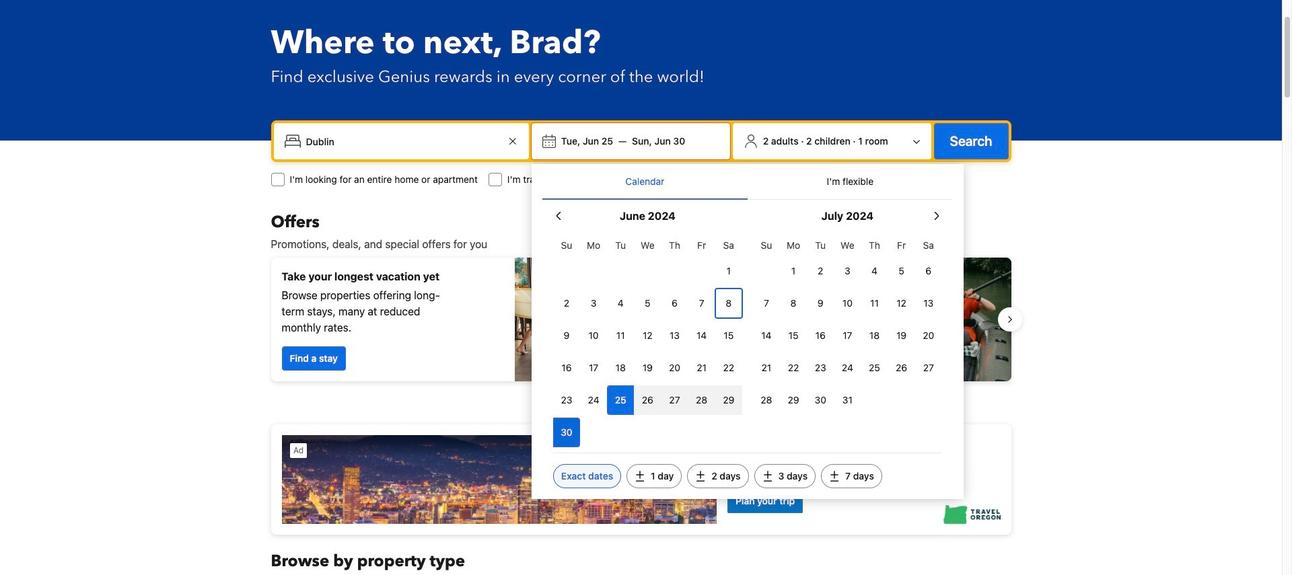 Task type: describe. For each thing, give the bounding box(es) containing it.
26 June 2024 checkbox
[[634, 386, 661, 415]]

22 June 2024 checkbox
[[715, 353, 743, 383]]

take your longest vacation yet image
[[515, 258, 636, 382]]

30 June 2024 checkbox
[[553, 418, 580, 448]]

19 July 2024 checkbox
[[888, 321, 915, 351]]

7 July 2024 checkbox
[[753, 289, 780, 318]]

6 July 2024 checkbox
[[915, 257, 942, 286]]

27 July 2024 checkbox
[[915, 353, 942, 383]]

22 July 2024 checkbox
[[780, 353, 807, 383]]

29 July 2024 checkbox
[[780, 386, 807, 415]]

1 grid from the left
[[553, 232, 743, 448]]

3 July 2024 checkbox
[[834, 257, 861, 286]]

29 June 2024 checkbox
[[715, 386, 743, 415]]

a young girl and woman kayak on a river image
[[647, 258, 1012, 382]]

23 July 2024 checkbox
[[807, 353, 834, 383]]

10 June 2024 checkbox
[[580, 321, 607, 351]]

25 June 2024 checkbox
[[607, 386, 634, 415]]

9 July 2024 checkbox
[[807, 289, 834, 318]]

10 July 2024 checkbox
[[834, 289, 861, 318]]

13 June 2024 checkbox
[[661, 321, 688, 351]]

16 June 2024 checkbox
[[553, 353, 580, 383]]

16 July 2024 checkbox
[[807, 321, 834, 351]]

2 June 2024 checkbox
[[553, 289, 580, 318]]

6 June 2024 checkbox
[[661, 289, 688, 318]]

1 July 2024 checkbox
[[780, 257, 807, 286]]

18 July 2024 checkbox
[[861, 321, 888, 351]]

21 June 2024 checkbox
[[688, 353, 715, 383]]

4 June 2024 checkbox
[[607, 289, 634, 318]]

19 June 2024 checkbox
[[634, 353, 661, 383]]

26 July 2024 checkbox
[[888, 353, 915, 383]]

12 June 2024 checkbox
[[634, 321, 661, 351]]

1 June 2024 checkbox
[[715, 257, 743, 286]]

7 June 2024 checkbox
[[688, 289, 715, 318]]



Task type: locate. For each thing, give the bounding box(es) containing it.
5 July 2024 checkbox
[[888, 257, 915, 286]]

11 July 2024 checkbox
[[861, 289, 888, 318]]

13 July 2024 checkbox
[[915, 289, 942, 318]]

28 June 2024 checkbox
[[688, 386, 715, 415]]

2 grid from the left
[[753, 232, 942, 415]]

24 July 2024 checkbox
[[834, 353, 861, 383]]

25 July 2024 checkbox
[[861, 353, 888, 383]]

1 horizontal spatial grid
[[753, 232, 942, 415]]

3 June 2024 checkbox
[[580, 289, 607, 318]]

main content
[[260, 212, 1022, 576]]

12 July 2024 checkbox
[[888, 289, 915, 318]]

23 June 2024 checkbox
[[553, 386, 580, 415]]

5 June 2024 checkbox
[[634, 289, 661, 318]]

24 June 2024 checkbox
[[580, 386, 607, 415]]

region
[[260, 252, 1022, 387]]

8 July 2024 checkbox
[[780, 289, 807, 318]]

17 July 2024 checkbox
[[834, 321, 861, 351]]

30 July 2024 checkbox
[[807, 386, 834, 415]]

20 June 2024 checkbox
[[661, 353, 688, 383]]

18 June 2024 checkbox
[[607, 353, 634, 383]]

9 June 2024 checkbox
[[553, 321, 580, 351]]

11 June 2024 checkbox
[[607, 321, 634, 351]]

14 June 2024 checkbox
[[688, 321, 715, 351]]

31 July 2024 checkbox
[[834, 386, 861, 415]]

Where are you going? field
[[301, 129, 505, 154]]

cell
[[607, 383, 634, 415], [634, 383, 661, 415], [661, 383, 688, 415], [688, 383, 715, 415], [715, 383, 743, 415], [553, 415, 580, 448]]

28 July 2024 checkbox
[[753, 386, 780, 415]]

2 July 2024 checkbox
[[807, 257, 834, 286]]

20 July 2024 checkbox
[[915, 321, 942, 351]]

8 June 2024 checkbox
[[715, 289, 743, 318]]

4 July 2024 checkbox
[[861, 257, 888, 286]]

grid
[[553, 232, 743, 448], [753, 232, 942, 415]]

17 June 2024 checkbox
[[580, 353, 607, 383]]

15 July 2024 checkbox
[[780, 321, 807, 351]]

tab list
[[543, 164, 953, 201]]

27 June 2024 checkbox
[[661, 386, 688, 415]]

advertisement element
[[271, 425, 1012, 535]]

progress bar
[[633, 393, 649, 398]]

15 June 2024 checkbox
[[715, 321, 743, 351]]

0 horizontal spatial grid
[[553, 232, 743, 448]]

21 July 2024 checkbox
[[753, 353, 780, 383]]

14 July 2024 checkbox
[[753, 321, 780, 351]]



Task type: vqa. For each thing, say whether or not it's contained in the screenshot.
"20 February 2024" option
no



